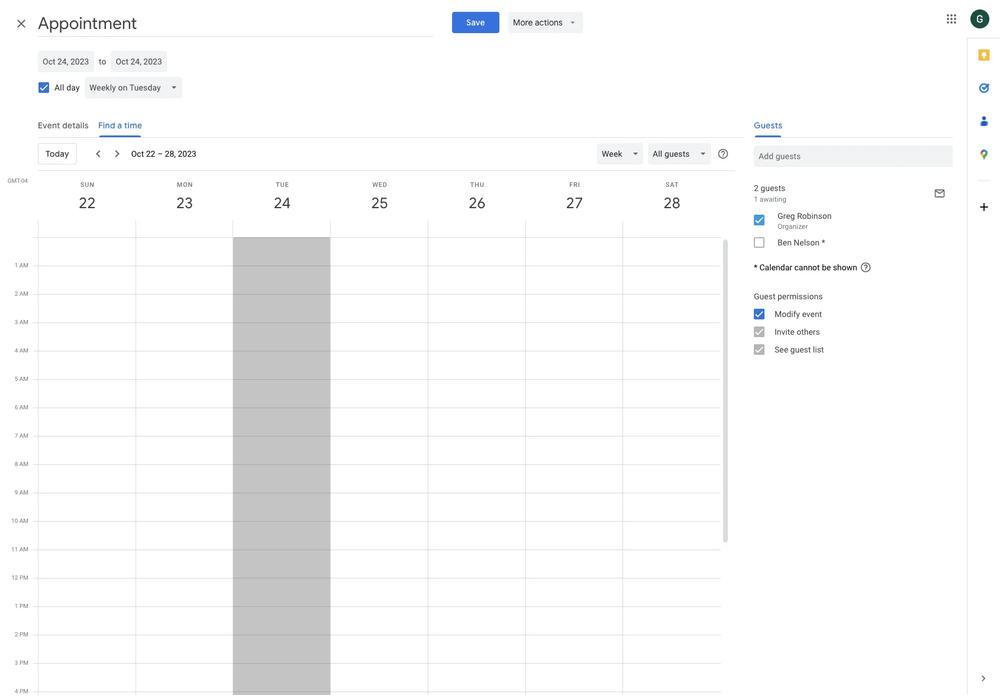 Task type: vqa. For each thing, say whether or not it's contained in the screenshot.
fourth New appointment , 1pm
no



Task type: describe. For each thing, give the bounding box(es) containing it.
all
[[54, 83, 64, 92]]

23
[[176, 194, 192, 213]]

mon 23
[[176, 181, 193, 213]]

4 am
[[15, 347, 28, 354]]

pm for 12 pm
[[20, 575, 28, 581]]

fri
[[570, 181, 580, 189]]

–
[[157, 149, 163, 159]]

thursday, october 26 element
[[464, 190, 491, 217]]

4 for 4 pm
[[15, 688, 18, 695]]

5 am
[[15, 376, 28, 382]]

today
[[46, 149, 69, 159]]

2 for am
[[15, 291, 18, 297]]

3 for 3 am
[[15, 319, 18, 326]]

1 inside 2 guests 1 awaiting
[[754, 195, 758, 204]]

am for 10 am
[[19, 518, 28, 524]]

guests invited to this event. tree
[[745, 208, 953, 252]]

guest
[[754, 292, 776, 301]]

pm for 1 pm
[[19, 603, 28, 610]]

list
[[813, 345, 824, 355]]

pm for 3 pm
[[19, 660, 28, 667]]

10
[[11, 518, 18, 524]]

22 for oct 22 – 28, 2023
[[146, 149, 155, 159]]

save
[[466, 17, 485, 28]]

more actions arrow_drop_down
[[513, 17, 578, 28]]

greg robinson, organizer tree item
[[745, 208, 953, 233]]

guests
[[761, 184, 786, 193]]

ben nelson *
[[778, 238, 826, 247]]

1 vertical spatial *
[[754, 263, 758, 272]]

tue 24
[[273, 181, 290, 213]]

fri 27
[[566, 181, 582, 213]]

invite others
[[775, 327, 820, 337]]

am for 8 am
[[19, 461, 28, 468]]

pm for 2 pm
[[19, 632, 28, 638]]

see guest list
[[775, 345, 824, 355]]

Guests text field
[[759, 146, 948, 167]]

others
[[797, 327, 820, 337]]

Start date text field
[[43, 54, 89, 69]]

am for 7 am
[[19, 433, 28, 439]]

guest permissions
[[754, 292, 823, 301]]

2 pm
[[15, 632, 28, 638]]

wed 25
[[371, 181, 388, 213]]

am for 4 am
[[19, 347, 28, 354]]

2023
[[178, 149, 196, 159]]

guest
[[791, 345, 811, 355]]

23 column header
[[135, 171, 233, 237]]

organizer
[[778, 223, 808, 231]]

am for 11 am
[[19, 546, 28, 553]]

navigation toolbar
[[38, 137, 735, 171]]

am for 5 am
[[19, 376, 28, 382]]

4 for 4 am
[[15, 347, 18, 354]]

2 for guests
[[754, 184, 759, 193]]

gmt-04
[[8, 178, 28, 184]]

sunday, october 22 element
[[74, 190, 101, 217]]

04
[[21, 178, 28, 184]]

wednesday, october 25 element
[[366, 190, 393, 217]]

friday, october 27 element
[[561, 190, 588, 217]]

cannot
[[795, 263, 820, 272]]

28
[[663, 194, 680, 213]]

28,
[[165, 149, 176, 159]]

End date text field
[[116, 54, 162, 69]]

sat
[[666, 181, 679, 189]]

greg
[[778, 211, 795, 221]]

26
[[468, 194, 485, 213]]

sun
[[80, 181, 95, 189]]

3 pm
[[15, 660, 28, 667]]

* inside the ben nelson tree item
[[822, 238, 826, 247]]

modify event
[[775, 310, 822, 319]]

2 am
[[15, 291, 28, 297]]

tue
[[276, 181, 289, 189]]

25 column header
[[330, 171, 429, 237]]

permissions
[[778, 292, 823, 301]]

24 column header
[[233, 171, 331, 237]]

event
[[802, 310, 822, 319]]

saturday, october 28 element
[[659, 190, 686, 217]]

2 guests 1 awaiting
[[754, 184, 787, 204]]

day
[[66, 83, 80, 92]]

1 for 1 am
[[15, 262, 18, 269]]

7 am
[[15, 433, 28, 439]]

grid containing 22
[[0, 171, 730, 696]]

4 pm
[[15, 688, 28, 695]]

all day
[[54, 83, 80, 92]]



Task type: locate. For each thing, give the bounding box(es) containing it.
5 am from the top
[[19, 376, 28, 382]]

4
[[15, 347, 18, 354], [15, 688, 18, 695]]

gmt-
[[8, 178, 21, 184]]

4 pm from the top
[[19, 660, 28, 667]]

2
[[754, 184, 759, 193], [15, 291, 18, 297], [15, 632, 18, 638]]

22 down the sun
[[78, 194, 95, 213]]

27
[[566, 194, 582, 213]]

*
[[822, 238, 826, 247], [754, 263, 758, 272]]

1 left the awaiting
[[754, 195, 758, 204]]

save button
[[452, 12, 499, 33]]

22 for sun 22
[[78, 194, 95, 213]]

am right the 7
[[19, 433, 28, 439]]

pm right 12
[[20, 575, 28, 581]]

pm up 4 pm at the left bottom
[[19, 660, 28, 667]]

2 4 from the top
[[15, 688, 18, 695]]

3 for 3 pm
[[15, 660, 18, 667]]

0 horizontal spatial *
[[754, 263, 758, 272]]

1 vertical spatial 3
[[15, 660, 18, 667]]

cell
[[233, 237, 331, 696], [38, 237, 136, 696], [136, 237, 233, 696], [331, 237, 429, 696], [429, 237, 526, 696], [526, 237, 624, 696], [624, 237, 721, 696]]

2 left guests
[[754, 184, 759, 193]]

greg robinson organizer
[[778, 211, 832, 231]]

10 am from the top
[[19, 518, 28, 524]]

6
[[15, 404, 18, 411]]

be
[[822, 263, 831, 272]]

am up 4 am
[[19, 319, 28, 326]]

sat 28
[[663, 181, 680, 213]]

oct 22 – 28, 2023
[[131, 149, 196, 159]]

am for 9 am
[[19, 490, 28, 496]]

8
[[15, 461, 18, 468]]

22 column header
[[38, 171, 136, 237]]

2 vertical spatial 2
[[15, 632, 18, 638]]

25
[[371, 194, 387, 213]]

1 vertical spatial 22
[[78, 194, 95, 213]]

1 3 from the top
[[15, 319, 18, 326]]

11 am
[[11, 546, 28, 553]]

shown
[[833, 263, 858, 272]]

actions
[[535, 17, 563, 28]]

22 inside 22 column header
[[78, 194, 95, 213]]

0 vertical spatial 3
[[15, 319, 18, 326]]

22
[[146, 149, 155, 159], [78, 194, 95, 213]]

3 am
[[15, 319, 28, 326]]

2 am from the top
[[19, 291, 28, 297]]

2 3 from the top
[[15, 660, 18, 667]]

9 am
[[15, 490, 28, 496]]

1 vertical spatial 4
[[15, 688, 18, 695]]

am for 3 am
[[19, 319, 28, 326]]

9 am from the top
[[19, 490, 28, 496]]

1 down 12
[[15, 603, 18, 610]]

0 vertical spatial 22
[[146, 149, 155, 159]]

am right 6
[[19, 404, 28, 411]]

am for 2 am
[[19, 291, 28, 297]]

robinson
[[797, 211, 832, 221]]

11 am from the top
[[19, 546, 28, 553]]

wed
[[372, 181, 388, 189]]

7
[[15, 433, 18, 439]]

6 am
[[15, 404, 28, 411]]

1 pm from the top
[[20, 575, 28, 581]]

* left calendar
[[754, 263, 758, 272]]

2 vertical spatial 1
[[15, 603, 18, 610]]

2 up 3 pm
[[15, 632, 18, 638]]

ben
[[778, 238, 792, 247]]

12 pm
[[11, 575, 28, 581]]

row
[[33, 237, 721, 696]]

1 pm
[[15, 603, 28, 610]]

1 4 from the top
[[15, 347, 18, 354]]

* right nelson
[[822, 238, 826, 247]]

6 am from the top
[[19, 404, 28, 411]]

1 vertical spatial 1
[[15, 262, 18, 269]]

am right 5
[[19, 376, 28, 382]]

tuesday, october 24 element
[[269, 190, 296, 217]]

0 vertical spatial 2
[[754, 184, 759, 193]]

invite
[[775, 327, 795, 337]]

2 inside 2 guests 1 awaiting
[[754, 184, 759, 193]]

am right 11
[[19, 546, 28, 553]]

3 pm from the top
[[19, 632, 28, 638]]

1 horizontal spatial 22
[[146, 149, 155, 159]]

3 up 4 am
[[15, 319, 18, 326]]

27 column header
[[525, 171, 624, 237]]

1 vertical spatial 2
[[15, 291, 18, 297]]

pm down 3 pm
[[19, 688, 28, 695]]

1 am
[[15, 262, 28, 269]]

monday, october 23 element
[[171, 190, 198, 217]]

1
[[754, 195, 758, 204], [15, 262, 18, 269], [15, 603, 18, 610]]

am
[[19, 262, 28, 269], [19, 291, 28, 297], [19, 319, 28, 326], [19, 347, 28, 354], [19, 376, 28, 382], [19, 404, 28, 411], [19, 433, 28, 439], [19, 461, 28, 468], [19, 490, 28, 496], [19, 518, 28, 524], [19, 546, 28, 553]]

am up 2 am
[[19, 262, 28, 269]]

nelson
[[794, 238, 820, 247]]

1 for 1 pm
[[15, 603, 18, 610]]

2 pm from the top
[[19, 603, 28, 610]]

Title text field
[[38, 11, 433, 37]]

awaiting
[[760, 195, 787, 204]]

oct
[[131, 149, 144, 159]]

group containing guest permissions
[[745, 288, 953, 359]]

ben nelson tree item
[[745, 233, 953, 252]]

22 left –
[[146, 149, 155, 159]]

modify
[[775, 310, 800, 319]]

thu 26
[[468, 181, 485, 213]]

group
[[745, 288, 953, 359]]

3 am from the top
[[19, 319, 28, 326]]

see
[[775, 345, 789, 355]]

0 vertical spatial *
[[822, 238, 826, 247]]

sun 22
[[78, 181, 95, 213]]

1 up 2 am
[[15, 262, 18, 269]]

to
[[99, 57, 106, 66]]

thu
[[470, 181, 485, 189]]

2 up 3 am
[[15, 291, 18, 297]]

9
[[15, 490, 18, 496]]

4 down 3 pm
[[15, 688, 18, 695]]

am right 10
[[19, 518, 28, 524]]

22 inside the navigation toolbar
[[146, 149, 155, 159]]

0 horizontal spatial 22
[[78, 194, 95, 213]]

pm
[[20, 575, 28, 581], [19, 603, 28, 610], [19, 632, 28, 638], [19, 660, 28, 667], [19, 688, 28, 695]]

10 am
[[11, 518, 28, 524]]

0 vertical spatial 1
[[754, 195, 758, 204]]

3 up 4 pm at the left bottom
[[15, 660, 18, 667]]

today button
[[38, 140, 77, 168]]

* calendar cannot be shown
[[754, 263, 858, 272]]

tab list
[[968, 38, 1000, 662]]

calendar
[[760, 263, 793, 272]]

7 am from the top
[[19, 433, 28, 439]]

11
[[11, 546, 18, 553]]

4 up 5
[[15, 347, 18, 354]]

26 column header
[[428, 171, 526, 237]]

1 am from the top
[[19, 262, 28, 269]]

pm for 4 pm
[[19, 688, 28, 695]]

am right 8
[[19, 461, 28, 468]]

2 for pm
[[15, 632, 18, 638]]

1 horizontal spatial *
[[822, 238, 826, 247]]

more
[[513, 17, 533, 28]]

5 pm from the top
[[19, 688, 28, 695]]

grid
[[0, 171, 730, 696]]

am for 6 am
[[19, 404, 28, 411]]

4 am from the top
[[19, 347, 28, 354]]

28 column header
[[623, 171, 721, 237]]

pm up the 2 pm
[[19, 603, 28, 610]]

arrow_drop_down
[[568, 17, 578, 28]]

mon
[[177, 181, 193, 189]]

am down 3 am
[[19, 347, 28, 354]]

am right the 9
[[19, 490, 28, 496]]

8 am from the top
[[19, 461, 28, 468]]

24
[[273, 194, 290, 213]]

None field
[[85, 77, 187, 98], [597, 143, 648, 165], [648, 143, 716, 165], [85, 77, 187, 98], [597, 143, 648, 165], [648, 143, 716, 165]]

pm up 3 pm
[[19, 632, 28, 638]]

0 vertical spatial 4
[[15, 347, 18, 354]]

am up 3 am
[[19, 291, 28, 297]]

12
[[11, 575, 18, 581]]

am for 1 am
[[19, 262, 28, 269]]

8 am
[[15, 461, 28, 468]]

5
[[15, 376, 18, 382]]

3
[[15, 319, 18, 326], [15, 660, 18, 667]]



